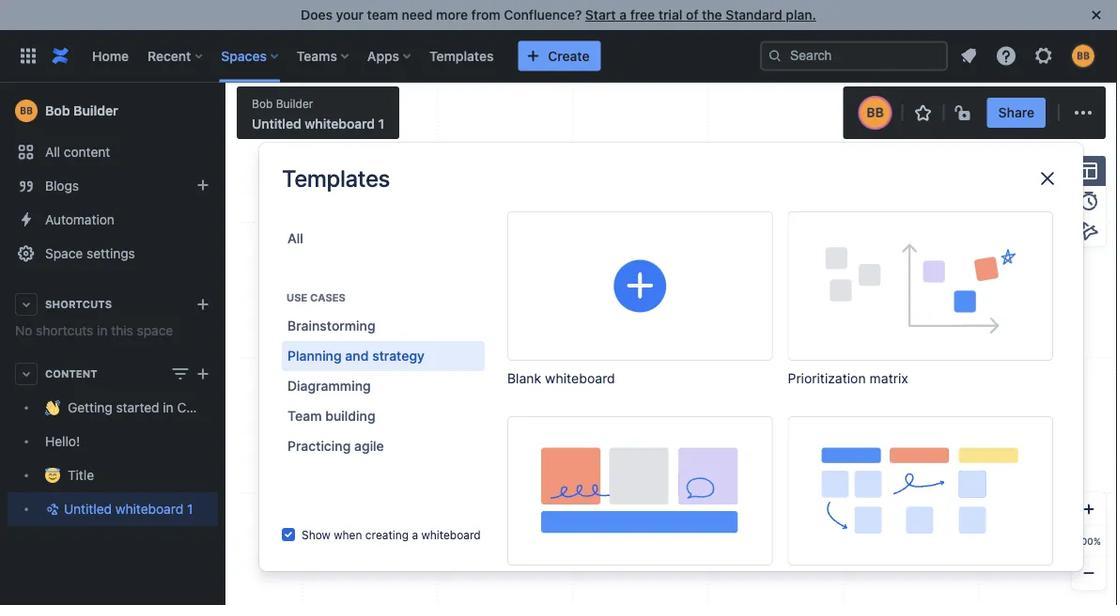 Task type: describe. For each thing, give the bounding box(es) containing it.
in for shortcuts
[[97, 323, 108, 338]]

more actions image
[[1072, 101, 1095, 124]]

bob builder image
[[860, 98, 890, 128]]

spaces button
[[215, 41, 286, 71]]

shortcuts button
[[8, 288, 218, 321]]

1 inside tree
[[187, 501, 193, 517]]

0 horizontal spatial bob builder link
[[8, 92, 218, 130]]

automation
[[45, 212, 115, 227]]

bob for bob builder
[[45, 103, 70, 118]]

content
[[45, 368, 97, 380]]

teams
[[297, 48, 337, 63]]

appswitcher icon image
[[17, 45, 39, 67]]

started
[[116, 400, 159, 415]]

automation link
[[8, 203, 218, 237]]

no restrictions image
[[953, 101, 976, 124]]

untitled whiteboard 1 link
[[8, 492, 218, 526]]

space
[[45, 246, 83, 261]]

create
[[548, 48, 590, 63]]

need
[[402, 7, 433, 23]]

builder for bob builder untitled whiteboard 1
[[276, 97, 313, 110]]

close image
[[1085, 4, 1108, 26]]

home link
[[86, 41, 134, 71]]

add shortcut image
[[192, 293, 214, 316]]

title
[[68, 467, 94, 483]]

1 horizontal spatial bob builder link
[[252, 95, 313, 111]]

getting
[[68, 400, 113, 415]]

tree inside space 'element'
[[8, 391, 246, 526]]

spaces
[[221, 48, 267, 63]]

star image
[[912, 101, 935, 124]]

untitled inside the bob builder untitled whiteboard 1
[[252, 116, 301, 132]]

confluence image
[[49, 45, 71, 67]]

share button
[[987, 98, 1046, 128]]

global element
[[11, 30, 760, 82]]

shortcuts
[[45, 298, 112, 311]]

start
[[585, 7, 616, 23]]

no shortcuts in this space
[[15, 323, 173, 338]]

space element
[[0, 83, 246, 605]]

the
[[702, 7, 722, 23]]

space
[[137, 323, 173, 338]]

hello! link
[[8, 425, 218, 459]]

settings
[[86, 246, 135, 261]]

this
[[111, 323, 133, 338]]

banner containing home
[[0, 30, 1117, 83]]

getting started in confluence link
[[8, 391, 246, 425]]

Search field
[[760, 41, 948, 71]]

trial
[[658, 7, 682, 23]]

create content image
[[192, 363, 214, 385]]

untitled whiteboard 1
[[64, 501, 193, 517]]

more
[[436, 7, 468, 23]]

untitled inside space 'element'
[[64, 501, 112, 517]]

recent button
[[142, 41, 210, 71]]

all content
[[45, 144, 110, 160]]

bob for bob builder untitled whiteboard 1
[[252, 97, 273, 110]]

from
[[471, 7, 501, 23]]

all
[[45, 144, 60, 160]]

settings icon image
[[1033, 45, 1055, 67]]

recent
[[148, 48, 191, 63]]



Task type: locate. For each thing, give the bounding box(es) containing it.
1 down global element
[[378, 116, 384, 132]]

in
[[97, 323, 108, 338], [163, 400, 174, 415]]

blogs link
[[8, 169, 218, 203]]

title link
[[8, 459, 218, 492]]

hello!
[[45, 434, 80, 449]]

builder inside the bob builder untitled whiteboard 1
[[276, 97, 313, 110]]

all content link
[[8, 135, 218, 169]]

in right started
[[163, 400, 174, 415]]

1 vertical spatial in
[[163, 400, 174, 415]]

in left the this
[[97, 323, 108, 338]]

home
[[92, 48, 129, 63]]

0 horizontal spatial in
[[97, 323, 108, 338]]

1 horizontal spatial 1
[[378, 116, 384, 132]]

untitled right collapse sidebar image
[[252, 116, 301, 132]]

collapse sidebar image
[[205, 92, 246, 130]]

no
[[15, 323, 32, 338]]

builder down teams
[[276, 97, 313, 110]]

untitled down title
[[64, 501, 112, 517]]

whiteboard inside tree
[[115, 501, 183, 517]]

1 horizontal spatial untitled
[[252, 116, 301, 132]]

1 vertical spatial whiteboard
[[115, 501, 183, 517]]

builder inside space 'element'
[[73, 103, 118, 118]]

bob up all
[[45, 103, 70, 118]]

0 vertical spatial in
[[97, 323, 108, 338]]

builder for bob builder
[[73, 103, 118, 118]]

does your team need more from confluence? start a free trial of the standard plan.
[[301, 7, 816, 23]]

whiteboard
[[305, 116, 375, 132], [115, 501, 183, 517]]

team
[[367, 7, 398, 23]]

tree containing getting started in confluence
[[8, 391, 246, 526]]

whiteboard down teams dropdown button
[[305, 116, 375, 132]]

bob builder untitled whiteboard 1
[[252, 97, 384, 132]]

teams button
[[291, 41, 356, 71]]

confluence?
[[504, 7, 582, 23]]

bob right collapse sidebar image
[[252, 97, 273, 110]]

content
[[64, 144, 110, 160]]

bob builder link
[[8, 92, 218, 130], [252, 95, 313, 111]]

builder
[[276, 97, 313, 110], [73, 103, 118, 118]]

start a free trial of the standard plan. link
[[585, 7, 816, 23]]

1 horizontal spatial bob
[[252, 97, 273, 110]]

0 horizontal spatial builder
[[73, 103, 118, 118]]

1 inside the bob builder untitled whiteboard 1
[[378, 116, 384, 132]]

whiteboard down title link
[[115, 501, 183, 517]]

0 horizontal spatial bob
[[45, 103, 70, 118]]

1
[[378, 116, 384, 132], [187, 501, 193, 517]]

templates
[[429, 48, 494, 63]]

apps button
[[362, 41, 418, 71]]

builder up content
[[73, 103, 118, 118]]

whiteboard inside the bob builder untitled whiteboard 1
[[305, 116, 375, 132]]

content button
[[8, 357, 218, 391]]

1 horizontal spatial builder
[[276, 97, 313, 110]]

your
[[336, 7, 364, 23]]

blogs
[[45, 178, 79, 194]]

help icon image
[[995, 45, 1018, 67]]

create button
[[518, 41, 601, 71]]

confluence
[[177, 400, 246, 415]]

bob inside space 'element'
[[45, 103, 70, 118]]

1 vertical spatial untitled
[[64, 501, 112, 517]]

1 down title link
[[187, 501, 193, 517]]

of
[[686, 7, 699, 23]]

0 vertical spatial untitled
[[252, 116, 301, 132]]

bob
[[252, 97, 273, 110], [45, 103, 70, 118]]

change view image
[[169, 363, 192, 385]]

templates link
[[424, 41, 499, 71]]

0 horizontal spatial untitled
[[64, 501, 112, 517]]

bob builder link up the all content link
[[8, 92, 218, 130]]

0 horizontal spatial 1
[[187, 501, 193, 517]]

free
[[630, 7, 655, 23]]

standard
[[726, 7, 782, 23]]

shortcuts
[[36, 323, 93, 338]]

untitled
[[252, 116, 301, 132], [64, 501, 112, 517]]

apps
[[367, 48, 399, 63]]

getting started in confluence
[[68, 400, 246, 415]]

1 horizontal spatial whiteboard
[[305, 116, 375, 132]]

bob builder link down spaces popup button in the top left of the page
[[252, 95, 313, 111]]

plan.
[[786, 7, 816, 23]]

banner
[[0, 30, 1117, 83]]

confluence image
[[49, 45, 71, 67]]

create a blog image
[[192, 174, 214, 196]]

bob inside the bob builder untitled whiteboard 1
[[252, 97, 273, 110]]

in for started
[[163, 400, 174, 415]]

in inside 'link'
[[163, 400, 174, 415]]

tree
[[8, 391, 246, 526]]

space settings
[[45, 246, 135, 261]]

a
[[619, 7, 627, 23]]

bob builder
[[45, 103, 118, 118]]

1 vertical spatial 1
[[187, 501, 193, 517]]

share
[[999, 105, 1035, 120]]

1 horizontal spatial in
[[163, 400, 174, 415]]

notification icon image
[[957, 45, 980, 67]]

space settings link
[[8, 237, 218, 271]]

0 vertical spatial whiteboard
[[305, 116, 375, 132]]

0 vertical spatial 1
[[378, 116, 384, 132]]

0 horizontal spatial whiteboard
[[115, 501, 183, 517]]

search image
[[768, 48, 783, 63]]

does
[[301, 7, 333, 23]]



Task type: vqa. For each thing, say whether or not it's contained in the screenshot.
Builder corresponding to Bob Builder Untitled whiteboard 1
yes



